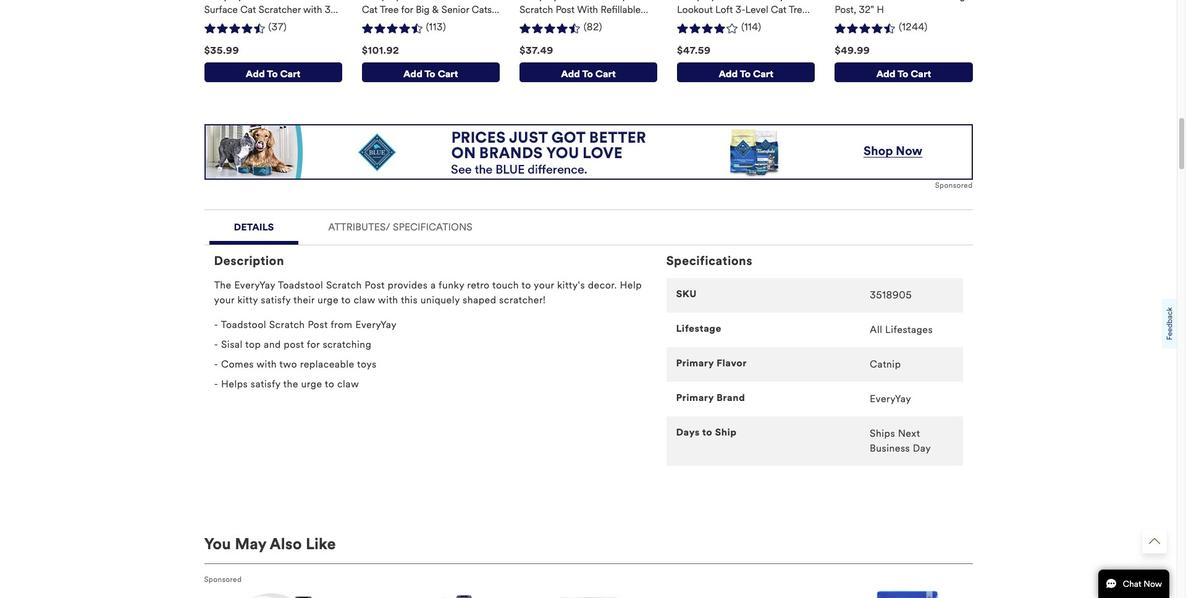 Task type: locate. For each thing, give the bounding box(es) containing it.
- left the comes
[[214, 359, 219, 370]]

attributes/
[[328, 221, 391, 233]]

everyyay up kitty
[[234, 280, 276, 291]]

primary up days
[[677, 392, 714, 404]]

1 horizontal spatial your
[[534, 280, 555, 291]]

to
[[522, 280, 532, 291], [341, 294, 351, 306], [325, 378, 335, 390], [703, 427, 713, 438]]

post left provides
[[365, 280, 385, 291]]

everyyay right from
[[356, 319, 397, 331]]

0 horizontal spatial everyyay
[[234, 280, 276, 291]]

1 add from the left
[[246, 68, 265, 80]]

toadstool up their
[[278, 280, 324, 291]]

5 to from the left
[[898, 68, 909, 80]]

sisal
[[221, 339, 243, 351]]

1 vertical spatial primary
[[677, 392, 714, 404]]

kitty
[[238, 294, 258, 306]]

comes
[[221, 359, 254, 370]]

3 - from the top
[[214, 359, 219, 370]]

satisfy right kitty
[[261, 294, 291, 306]]

4 - from the top
[[214, 378, 219, 390]]

with down and at the left bottom of the page
[[257, 359, 277, 370]]

0 vertical spatial satisfy
[[261, 294, 291, 306]]

with
[[378, 294, 399, 306], [257, 359, 277, 370]]

urge inside the everyyay toadstool scratch post provides a funky retro touch to your kitty's decor. help your kitty satisfy their urge to claw with this uniquely shaped scratcher!
[[318, 294, 339, 306]]

to up scratcher!
[[522, 280, 532, 291]]

0 horizontal spatial toadstool
[[221, 319, 266, 331]]

everyyay down catnip
[[870, 393, 912, 405]]

scratch inside the everyyay toadstool scratch post provides a funky retro touch to your kitty's decor. help your kitty satisfy their urge to claw with this uniquely shaped scratcher!
[[326, 280, 362, 291]]

add to cart
[[246, 68, 301, 80], [404, 68, 458, 80], [561, 68, 616, 80], [719, 68, 774, 80], [877, 68, 932, 80]]

scratch up - sisal top and post for scratching
[[269, 319, 305, 331]]

0 vertical spatial post
[[365, 280, 385, 291]]

4 add to cart button from the left
[[678, 63, 816, 82]]

0 horizontal spatial sponsored
[[204, 576, 242, 584]]

0 vertical spatial claw
[[354, 294, 376, 306]]

satisfy inside the everyyay toadstool scratch post provides a funky retro touch to your kitty's decor. help your kitty satisfy their urge to claw with this uniquely shaped scratcher!
[[261, 294, 291, 306]]

scratcher!
[[500, 294, 546, 306]]

toadstool
[[278, 280, 324, 291], [221, 319, 266, 331]]

0 vertical spatial scratch
[[326, 280, 362, 291]]

days
[[677, 427, 700, 438]]

4 to from the left
[[740, 68, 751, 80]]

0 horizontal spatial your
[[214, 294, 235, 306]]

1 primary from the top
[[677, 357, 714, 369]]

this
[[401, 294, 418, 306]]

0 vertical spatial toadstool
[[278, 280, 324, 291]]

- left sisal
[[214, 339, 219, 351]]

attributes/ specifications button
[[309, 210, 492, 241]]

from
[[331, 319, 353, 331]]

1 vertical spatial with
[[257, 359, 277, 370]]

your up scratcher!
[[534, 280, 555, 291]]

0 horizontal spatial scratch
[[269, 319, 305, 331]]

2 horizontal spatial everyyay
[[870, 393, 912, 405]]

urge right the
[[301, 378, 322, 390]]

primary for primary flavor
[[677, 357, 714, 369]]

toadstool up top
[[221, 319, 266, 331]]

touch
[[493, 280, 519, 291]]

0 vertical spatial primary
[[677, 357, 714, 369]]

claw inside the everyyay toadstool scratch post provides a funky retro touch to your kitty's decor. help your kitty satisfy their urge to claw with this uniquely shaped scratcher!
[[354, 294, 376, 306]]

5 add to cart from the left
[[877, 68, 932, 80]]

5 add from the left
[[877, 68, 896, 80]]

sponsored
[[936, 181, 973, 190], [204, 576, 242, 584]]

3 add to cart from the left
[[561, 68, 616, 80]]

post up for
[[308, 319, 328, 331]]

2 - from the top
[[214, 339, 219, 351]]

with left this
[[378, 294, 399, 306]]

1 horizontal spatial with
[[378, 294, 399, 306]]

to
[[267, 68, 278, 80], [425, 68, 436, 80], [583, 68, 593, 80], [740, 68, 751, 80], [898, 68, 909, 80]]

3 cart from the left
[[596, 68, 616, 80]]

add to cart button
[[204, 63, 342, 82], [362, 63, 500, 82], [520, 63, 658, 82], [678, 63, 816, 82], [835, 63, 973, 82]]

1 vertical spatial toadstool
[[221, 319, 266, 331]]

0 horizontal spatial post
[[308, 319, 328, 331]]

1 horizontal spatial sponsored
[[936, 181, 973, 190]]

post
[[365, 280, 385, 291], [308, 319, 328, 331]]

1 - from the top
[[214, 319, 219, 331]]

next
[[899, 428, 921, 440]]

post
[[284, 339, 304, 351]]

may
[[235, 535, 267, 554]]

1 to from the left
[[267, 68, 278, 80]]

0 vertical spatial with
[[378, 294, 399, 306]]

3 add from the left
[[561, 68, 581, 80]]

satisfy left the
[[251, 378, 281, 390]]

primary for primary brand
[[677, 392, 714, 404]]

add
[[246, 68, 265, 80], [404, 68, 423, 80], [561, 68, 581, 80], [719, 68, 738, 80], [877, 68, 896, 80]]

1 horizontal spatial post
[[365, 280, 385, 291]]

-
[[214, 319, 219, 331], [214, 339, 219, 351], [214, 359, 219, 370], [214, 378, 219, 390]]

your down the
[[214, 294, 235, 306]]

retro
[[467, 280, 490, 291]]

2 primary from the top
[[677, 392, 714, 404]]

1 vertical spatial everyyay
[[356, 319, 397, 331]]

1 horizontal spatial scratch
[[326, 280, 362, 291]]

styled arrow button link
[[1143, 529, 1168, 554]]

urge right their
[[318, 294, 339, 306]]

provides
[[388, 280, 428, 291]]

uniquely
[[421, 294, 460, 306]]

two
[[280, 359, 297, 370]]

- left helps
[[214, 378, 219, 390]]

scratch
[[326, 280, 362, 291], [269, 319, 305, 331]]

2 to from the left
[[425, 68, 436, 80]]

ship
[[716, 427, 737, 438]]

scroll to top image
[[1150, 536, 1161, 547]]

3 add to cart button from the left
[[520, 63, 658, 82]]

your
[[534, 280, 555, 291], [214, 294, 235, 306]]

2 add from the left
[[404, 68, 423, 80]]

claw
[[354, 294, 376, 306], [338, 378, 359, 390]]

1 horizontal spatial toadstool
[[278, 280, 324, 291]]

top
[[245, 339, 261, 351]]

claw down toys
[[338, 378, 359, 390]]

primary down lifestage
[[677, 357, 714, 369]]

to down replaceable
[[325, 378, 335, 390]]

1 vertical spatial urge
[[301, 378, 322, 390]]

all
[[870, 324, 883, 336]]

0 vertical spatial urge
[[318, 294, 339, 306]]

1 vertical spatial your
[[214, 294, 235, 306]]

brand
[[717, 392, 746, 404]]

cart
[[280, 68, 301, 80], [438, 68, 458, 80], [596, 68, 616, 80], [754, 68, 774, 80], [911, 68, 932, 80]]

claw left this
[[354, 294, 376, 306]]

to for fourth the add to cart button from right
[[425, 68, 436, 80]]

2 vertical spatial everyyay
[[870, 393, 912, 405]]

primary
[[677, 357, 714, 369], [677, 392, 714, 404]]

1 vertical spatial post
[[308, 319, 328, 331]]

3 to from the left
[[583, 68, 593, 80]]

0 vertical spatial your
[[534, 280, 555, 291]]

all lifestages
[[870, 324, 934, 336]]

you
[[204, 535, 231, 554]]

- for - toadstool scratch post from everyyay
[[214, 319, 219, 331]]

kitty's
[[558, 280, 586, 291]]

primary brand
[[677, 392, 746, 404]]

decor.
[[588, 280, 618, 291]]

everyyay
[[234, 280, 276, 291], [356, 319, 397, 331], [870, 393, 912, 405]]

to up from
[[341, 294, 351, 306]]

0 vertical spatial everyyay
[[234, 280, 276, 291]]

everyyay inside the everyyay toadstool scratch post provides a funky retro touch to your kitty's decor. help your kitty satisfy their urge to claw with this uniquely shaped scratcher!
[[234, 280, 276, 291]]

- down the
[[214, 319, 219, 331]]

satisfy
[[261, 294, 291, 306], [251, 378, 281, 390]]

urge
[[318, 294, 339, 306], [301, 378, 322, 390]]

their
[[294, 294, 315, 306]]

scratch up from
[[326, 280, 362, 291]]

the everyyay toadstool scratch post provides a funky retro touch to your kitty's decor. help your kitty satisfy their urge to claw with this uniquely shaped scratcher!
[[214, 280, 642, 306]]



Task type: describe. For each thing, give the bounding box(es) containing it.
to for third the add to cart button from right
[[583, 68, 593, 80]]

to for 4th the add to cart button from left
[[740, 68, 751, 80]]

replaceable
[[300, 359, 355, 370]]

day
[[914, 443, 932, 454]]

to left ship
[[703, 427, 713, 438]]

you may also like
[[204, 535, 336, 554]]

2 cart from the left
[[438, 68, 458, 80]]

business
[[870, 443, 911, 454]]

- toadstool scratch post from everyyay
[[214, 319, 397, 331]]

2 add to cart button from the left
[[362, 63, 500, 82]]

with inside the everyyay toadstool scratch post provides a funky retro touch to your kitty's decor. help your kitty satisfy their urge to claw with this uniquely shaped scratcher!
[[378, 294, 399, 306]]

for
[[307, 339, 320, 351]]

lifestages
[[886, 324, 934, 336]]

description
[[214, 254, 284, 269]]

5 add to cart button from the left
[[835, 63, 973, 82]]

catnip
[[870, 359, 902, 370]]

- for - comes with two replaceable toys
[[214, 359, 219, 370]]

flavor
[[717, 357, 747, 369]]

a
[[431, 280, 436, 291]]

ships next business day
[[870, 428, 932, 454]]

attributes/ specifications
[[328, 221, 473, 233]]

shaped
[[463, 294, 497, 306]]

sponsored link
[[204, 124, 973, 191]]

1 horizontal spatial everyyay
[[356, 319, 397, 331]]

scratching
[[323, 339, 372, 351]]

0 vertical spatial sponsored
[[936, 181, 973, 190]]

to for 1st the add to cart button from the right
[[898, 68, 909, 80]]

specifications
[[667, 254, 753, 269]]

- for - sisal top and post for scratching
[[214, 339, 219, 351]]

the
[[283, 378, 299, 390]]

- for - helps satisfy the urge to claw
[[214, 378, 219, 390]]

1 vertical spatial satisfy
[[251, 378, 281, 390]]

to for fifth the add to cart button from the right
[[267, 68, 278, 80]]

5 cart from the left
[[911, 68, 932, 80]]

details
[[234, 221, 274, 233]]

also
[[270, 535, 302, 554]]

lifestage
[[677, 323, 722, 335]]

- comes with two replaceable toys
[[214, 359, 377, 370]]

- sisal top and post for scratching
[[214, 339, 372, 351]]

helps
[[221, 378, 248, 390]]

product details tab list
[[204, 210, 973, 488]]

toys
[[357, 359, 377, 370]]

- helps satisfy the urge to claw
[[214, 378, 359, 390]]

1 add to cart from the left
[[246, 68, 301, 80]]

4 add from the left
[[719, 68, 738, 80]]

2 add to cart from the left
[[404, 68, 458, 80]]

and
[[264, 339, 281, 351]]

1 vertical spatial sponsored
[[204, 576, 242, 584]]

4 cart from the left
[[754, 68, 774, 80]]

1 add to cart button from the left
[[204, 63, 342, 82]]

specifications
[[393, 221, 473, 233]]

1 cart from the left
[[280, 68, 301, 80]]

1 vertical spatial scratch
[[269, 319, 305, 331]]

toadstool inside the everyyay toadstool scratch post provides a funky retro touch to your kitty's decor. help your kitty satisfy their urge to claw with this uniquely shaped scratcher!
[[278, 280, 324, 291]]

3518905
[[870, 289, 913, 301]]

sku
[[677, 288, 697, 300]]

primary flavor
[[677, 357, 747, 369]]

post inside the everyyay toadstool scratch post provides a funky retro touch to your kitty's decor. help your kitty satisfy their urge to claw with this uniquely shaped scratcher!
[[365, 280, 385, 291]]

0 horizontal spatial with
[[257, 359, 277, 370]]

ships
[[870, 428, 896, 440]]

1 vertical spatial claw
[[338, 378, 359, 390]]

funky
[[439, 280, 465, 291]]

help
[[620, 280, 642, 291]]

days to ship
[[677, 427, 737, 438]]

like
[[306, 535, 336, 554]]

details button
[[209, 210, 299, 241]]

4 add to cart from the left
[[719, 68, 774, 80]]

the
[[214, 280, 232, 291]]



Task type: vqa. For each thing, say whether or not it's contained in the screenshot.
Lifestage
yes



